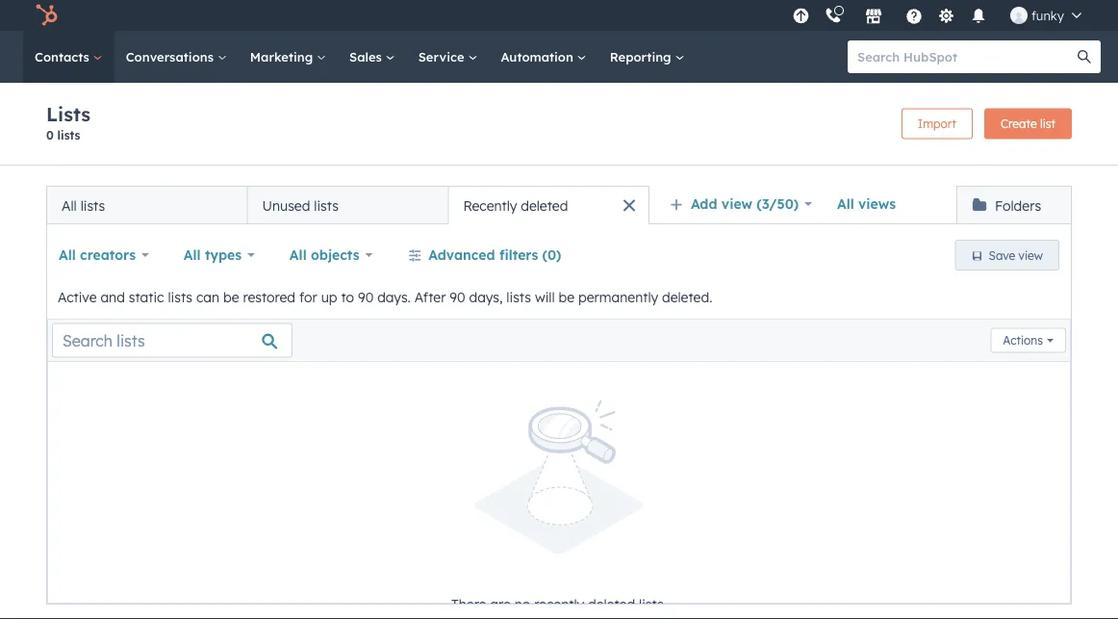 Task type: describe. For each thing, give the bounding box(es) containing it.
all creators button
[[59, 242, 149, 269]]

list
[[1041, 117, 1056, 131]]

unused
[[262, 197, 310, 214]]

static
[[129, 289, 164, 306]]

no
[[515, 596, 531, 612]]

all types button
[[184, 242, 255, 269]]

funky menu
[[787, 0, 1096, 31]]

lists.
[[639, 596, 667, 612]]

1 90 from the left
[[358, 289, 374, 306]]

Search HubSpot search field
[[848, 40, 1084, 73]]

to
[[341, 289, 354, 306]]

will
[[535, 289, 555, 306]]

lists inside lists 0 lists
[[57, 128, 80, 142]]

filters
[[500, 246, 539, 263]]

import link
[[902, 108, 973, 139]]

can
[[196, 289, 220, 306]]

marketplaces image
[[865, 9, 883, 26]]

up
[[321, 289, 337, 306]]

create list
[[1001, 117, 1056, 131]]

funky town image
[[1011, 7, 1028, 24]]

marketing link
[[239, 31, 338, 83]]

hubspot image
[[35, 4, 58, 27]]

2 90 from the left
[[450, 289, 466, 306]]

all objects
[[290, 246, 360, 263]]

deleted inside alert
[[588, 596, 636, 612]]

active
[[58, 289, 97, 306]]

Search lists search field
[[52, 323, 293, 358]]

notifications image
[[970, 9, 988, 26]]

save view
[[989, 248, 1044, 262]]

permanently
[[579, 289, 659, 306]]

hubspot link
[[23, 4, 72, 27]]

add view (3/50)
[[691, 195, 799, 212]]

service link
[[407, 31, 489, 83]]

there are no recently deleted lists. alert
[[48, 401, 1071, 619]]

folders
[[996, 197, 1042, 214]]

search image
[[1078, 50, 1092, 64]]

all objects button
[[290, 242, 373, 269]]

add view (3/50) button
[[658, 185, 825, 223]]

funky
[[1032, 7, 1065, 23]]

calling icon image
[[825, 7, 842, 25]]

and
[[101, 289, 125, 306]]

recently deleted button
[[449, 186, 650, 224]]

days,
[[469, 289, 503, 306]]

calling icon button
[[817, 3, 850, 28]]

sales
[[350, 49, 386, 65]]

recently deleted
[[464, 197, 568, 214]]

marketplaces button
[[854, 0, 894, 31]]

all creators
[[59, 246, 136, 263]]

reporting link
[[599, 31, 697, 83]]

lists inside button
[[314, 197, 339, 214]]

restored
[[243, 289, 296, 306]]

search button
[[1069, 40, 1101, 73]]

all for all creators
[[59, 246, 76, 263]]

all for all types
[[184, 246, 201, 263]]

marketing
[[250, 49, 317, 65]]

notifications button
[[963, 0, 995, 31]]

settings link
[[935, 5, 959, 26]]

there are no recently deleted lists.
[[452, 596, 667, 612]]



Task type: locate. For each thing, give the bounding box(es) containing it.
view inside button
[[1019, 248, 1044, 262]]

90 right to
[[358, 289, 374, 306]]

automation link
[[489, 31, 599, 83]]

0 horizontal spatial 90
[[358, 289, 374, 306]]

all lists
[[62, 197, 105, 214]]

lists right 0 at the top
[[57, 128, 80, 142]]

all inside button
[[62, 197, 77, 214]]

upgrade link
[[789, 5, 813, 26]]

automation
[[501, 49, 577, 65]]

sales link
[[338, 31, 407, 83]]

all inside popup button
[[59, 246, 76, 263]]

all views link
[[825, 185, 909, 223]]

all up all creators
[[62, 197, 77, 214]]

add
[[691, 195, 718, 212]]

0 horizontal spatial be
[[223, 289, 239, 306]]

view inside popup button
[[722, 195, 753, 212]]

be
[[223, 289, 239, 306], [559, 289, 575, 306]]

view
[[722, 195, 753, 212], [1019, 248, 1044, 262]]

all views
[[838, 195, 896, 212]]

all for all objects
[[290, 246, 307, 263]]

creators
[[80, 246, 136, 263]]

contacts
[[35, 49, 93, 65]]

recently
[[464, 197, 517, 214]]

all lists button
[[46, 186, 247, 224]]

(0)
[[543, 246, 562, 263]]

all left views
[[838, 195, 855, 212]]

conversations link
[[114, 31, 239, 83]]

types
[[205, 246, 242, 263]]

1 horizontal spatial 90
[[450, 289, 466, 306]]

2 be from the left
[[559, 289, 575, 306]]

help image
[[906, 9, 923, 26]]

lists up all creators
[[81, 197, 105, 214]]

lists inside button
[[81, 197, 105, 214]]

save view button
[[956, 240, 1060, 271]]

lists
[[57, 128, 80, 142], [81, 197, 105, 214], [314, 197, 339, 214], [168, 289, 193, 306], [507, 289, 532, 306]]

save
[[989, 248, 1016, 262]]

0 horizontal spatial deleted
[[521, 197, 568, 214]]

there
[[452, 596, 487, 612]]

contacts link
[[23, 31, 114, 83]]

all for all views
[[838, 195, 855, 212]]

0 vertical spatial deleted
[[521, 197, 568, 214]]

recently
[[535, 596, 585, 612]]

0
[[46, 128, 54, 142]]

all left types
[[184, 246, 201, 263]]

view for save
[[1019, 248, 1044, 262]]

view right 'save' at the right
[[1019, 248, 1044, 262]]

reporting
[[610, 49, 675, 65]]

funky button
[[999, 0, 1094, 31]]

deleted left lists.
[[588, 596, 636, 612]]

90
[[358, 289, 374, 306], [450, 289, 466, 306]]

1 be from the left
[[223, 289, 239, 306]]

1 vertical spatial deleted
[[588, 596, 636, 612]]

lists banner
[[46, 102, 1073, 145]]

all left 'creators'
[[59, 246, 76, 263]]

all types
[[184, 246, 242, 263]]

deleted inside button
[[521, 197, 568, 214]]

lists 0 lists
[[46, 102, 91, 142]]

all inside "link"
[[838, 195, 855, 212]]

lists left will
[[507, 289, 532, 306]]

import
[[918, 117, 957, 131]]

after
[[415, 289, 446, 306]]

actions
[[1004, 333, 1044, 348]]

(3/50)
[[757, 195, 799, 212]]

all for all lists
[[62, 197, 77, 214]]

be right can
[[223, 289, 239, 306]]

all
[[838, 195, 855, 212], [62, 197, 77, 214], [59, 246, 76, 263], [184, 246, 201, 263], [290, 246, 307, 263]]

view right add in the right of the page
[[722, 195, 753, 212]]

1 vertical spatial view
[[1019, 248, 1044, 262]]

advanced filters (0)
[[429, 246, 562, 263]]

unused lists
[[262, 197, 339, 214]]

days.
[[378, 289, 411, 306]]

create
[[1001, 117, 1038, 131]]

for
[[299, 289, 317, 306]]

0 horizontal spatial view
[[722, 195, 753, 212]]

1 horizontal spatial be
[[559, 289, 575, 306]]

deleted up (0)
[[521, 197, 568, 214]]

create list link
[[985, 108, 1073, 139]]

unused lists button
[[247, 186, 449, 224]]

lists
[[46, 102, 91, 126]]

upgrade image
[[793, 8, 810, 26]]

advanced filters (0) button
[[396, 236, 574, 274]]

90 right after
[[450, 289, 466, 306]]

1 horizontal spatial view
[[1019, 248, 1044, 262]]

lists left can
[[168, 289, 193, 306]]

objects
[[311, 246, 360, 263]]

actions button
[[991, 328, 1067, 353]]

are
[[490, 596, 511, 612]]

active and static lists can be restored for up to 90 days. after 90 days, lists will be permanently deleted.
[[58, 289, 713, 306]]

all inside popup button
[[184, 246, 201, 263]]

be right will
[[559, 289, 575, 306]]

all left objects
[[290, 246, 307, 263]]

settings image
[[938, 8, 955, 26]]

conversations
[[126, 49, 217, 65]]

service
[[418, 49, 468, 65]]

deleted.
[[662, 289, 713, 306]]

deleted
[[521, 197, 568, 214], [588, 596, 636, 612]]

view for add
[[722, 195, 753, 212]]

help button
[[898, 0, 931, 31]]

1 horizontal spatial deleted
[[588, 596, 636, 612]]

lists right unused
[[314, 197, 339, 214]]

0 vertical spatial view
[[722, 195, 753, 212]]

advanced
[[429, 246, 495, 263]]

all inside popup button
[[290, 246, 307, 263]]

views
[[859, 195, 896, 212]]



Task type: vqa. For each thing, say whether or not it's contained in the screenshot.
Connected
no



